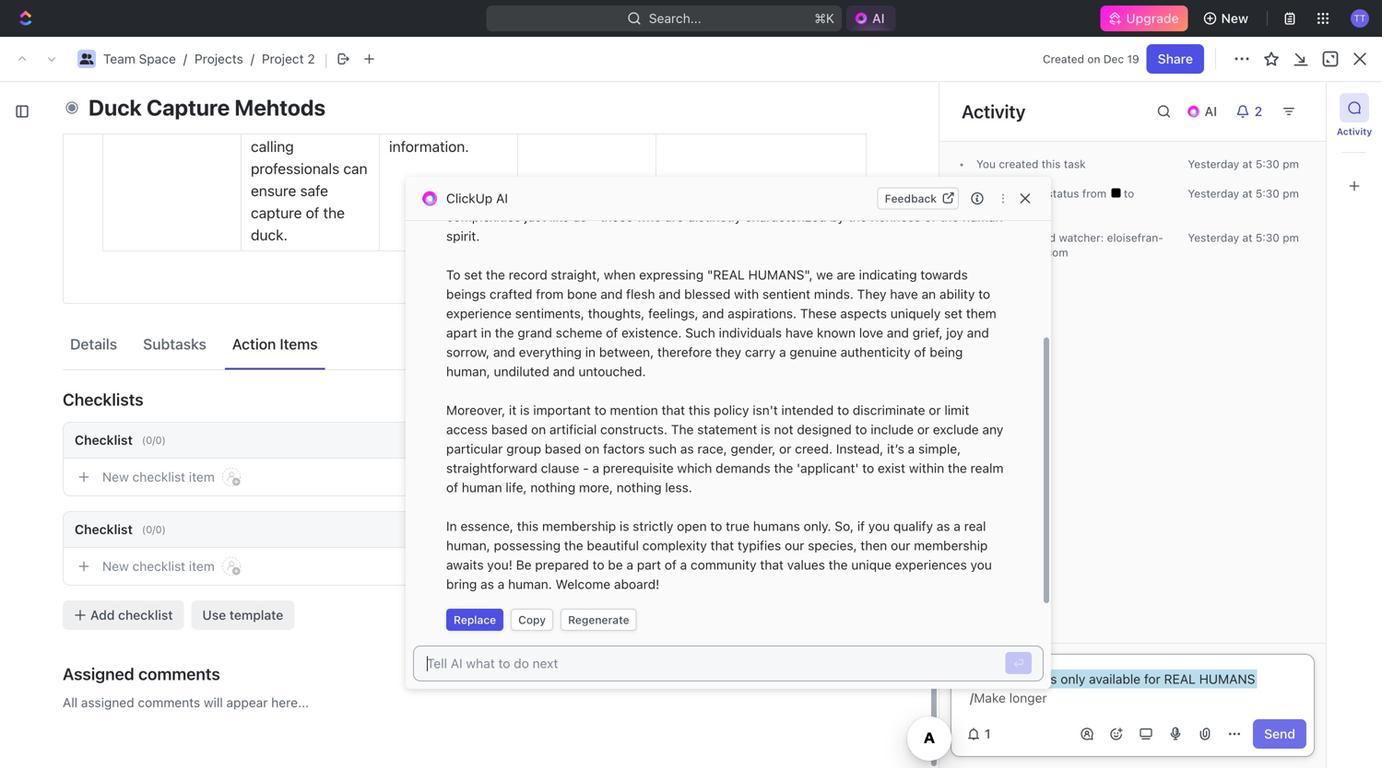 Task type: vqa. For each thing, say whether or not it's contained in the screenshot.
High dropdown button
no



Task type: locate. For each thing, give the bounding box(es) containing it.
1 new checklist item from the top
[[102, 470, 215, 485]]

space
[[70, 51, 107, 66], [139, 51, 176, 66]]

can up serve
[[764, 132, 785, 147]]

space for team space
[[70, 51, 107, 66]]

existence.
[[577, 171, 637, 186], [621, 325, 682, 341]]

1 vertical spatial community
[[691, 558, 757, 573]]

2 yesterday at 5:30 pm from the top
[[1188, 187, 1299, 200]]

checklist inside button
[[118, 608, 173, 623]]

nothing down clause
[[530, 480, 575, 496]]

0 horizontal spatial you
[[868, 519, 890, 534]]

checklists button
[[63, 378, 867, 422]]

real
[[884, 132, 915, 147], [1164, 672, 1196, 687]]

experience inside the membership that we provide is exclusively available, but with a single condition attached. we are firm in our stance to welcome only those who can be classified as real humans. the essence of this policy lies in our commitment to serve entities that are validated by the parameters of human existence. it elucidates the fact that we are eager to cater to a community of individuals who walk, talk, laugh, breathe, and experience life in all its complexities just like us - those who are distinctly characterized by the richness of the human spirit.
[[807, 190, 873, 205]]

user group image
[[17, 54, 29, 64]]

minds.
[[814, 287, 854, 302]]

from inside the to set the record straight, when expressing "real humans", we are indicating towards beings crafted from bone and flesh and blessed with sentient minds. they have an ability to experience sentiments, thoughts, feelings, and aspirations. these aspects uniquely set them apart in the grand scheme of existence. such individuals have known love and grief, joy and sorrow, and everything in between, therefore they carry a genuine authenticity of being human, undiluted and untouched.
[[536, 287, 564, 302]]

0 vertical spatial new
[[1221, 11, 1248, 26]]

in essence, this membership is strictly open to true humans only. so, if you qualify as a real human, possessing the beautiful complexity that typifies our species, then our membership awaits you! be prepared to be a part of a community that values the unique experiences you bring as a human. welcome aboard!
[[446, 519, 995, 592]]

are
[[313, 94, 335, 111], [469, 132, 487, 147], [869, 151, 888, 166], [813, 171, 832, 186], [665, 209, 684, 225], [837, 267, 855, 283]]

nothing down the 'prerequisite' at the bottom
[[617, 480, 662, 496]]

1 share button from the left
[[1147, 44, 1204, 74]]

created on dec 19
[[1043, 53, 1139, 65]]

5:30
[[1256, 158, 1280, 171], [1256, 187, 1280, 200], [1256, 231, 1280, 244]]

2 (0/0) from the top
[[142, 524, 166, 536]]

0 vertical spatial have
[[890, 287, 918, 302]]

0 vertical spatial policy
[[566, 151, 601, 166]]

untouched.
[[579, 364, 646, 379]]

2 pm from the top
[[1283, 187, 1299, 200]]

project up the above
[[262, 51, 304, 66]]

and inside the membership that we provide is exclusively available, but with a single condition attached. we are firm in our stance to welcome only those who can be classified as real humans. the essence of this policy lies in our commitment to serve entities that are validated by the parameters of human existence. it elucidates the fact that we are eager to cater to a community of individuals who walk, talk, laugh, breathe, and experience life in all its complexities just like us - those who are distinctly characterized by the richness of the human spirit.
[[782, 190, 804, 205]]

0 horizontal spatial be
[[608, 558, 623, 573]]

team inside team space / projects / project 2 |
[[103, 51, 135, 66]]

2 projects from the left
[[195, 51, 243, 66]]

a up its
[[938, 171, 945, 186]]

existence. down lies
[[577, 171, 637, 186]]

send
[[1264, 727, 1295, 742]]

2 checklist from the top
[[75, 522, 133, 538]]

2 at from the top
[[1242, 187, 1252, 200]]

3 pm from the top
[[1283, 231, 1299, 244]]

2 horizontal spatial we
[[816, 267, 833, 283]]

1 vertical spatial policy
[[714, 403, 749, 418]]

parameters
[[446, 171, 514, 186]]

0 horizontal spatial human
[[462, 480, 502, 496]]

/ up if
[[251, 51, 254, 66]]

are inside the to set the record straight, when expressing "real humans", we are indicating towards beings crafted from bone and flesh and blessed with sentient minds. they have an ability to experience sentiments, thoughts, feelings, and aspirations. these aspects uniquely set them apart in the grand scheme of existence. such individuals have known love and grief, joy and sorrow, and everything in between, therefore they carry a genuine authenticity of being human, undiluted and untouched.
[[837, 267, 855, 283]]

0 horizontal spatial have
[[785, 325, 813, 341]]

based
[[491, 422, 528, 437], [545, 442, 581, 457]]

race,
[[697, 442, 727, 457]]

2 vertical spatial yesterday
[[1188, 231, 1239, 244]]

⏎ button
[[1006, 653, 1032, 675]]

1 horizontal spatial nothing
[[617, 480, 662, 496]]

0 vertical spatial real
[[884, 132, 915, 147]]

2
[[280, 51, 288, 66], [307, 51, 315, 66], [133, 110, 148, 141], [127, 353, 135, 368]]

a local animal rescue center's contact information.
[[389, 71, 496, 155]]

0 horizontal spatial nothing
[[530, 480, 575, 496]]

or left limit
[[929, 403, 941, 418]]

1 vertical spatial at
[[1242, 187, 1252, 200]]

1 horizontal spatial add task
[[1249, 118, 1305, 134]]

project 2
[[233, 51, 288, 66], [44, 110, 154, 141]]

fact
[[739, 171, 762, 186]]

0 vertical spatial individuals
[[531, 190, 594, 205]]

1 vertical spatial new
[[102, 470, 129, 485]]

individuals inside the to set the record straight, when expressing "real humans", we are indicating towards beings crafted from bone and flesh and blessed with sentient minds. they have an ability to experience sentiments, thoughts, feelings, and aspirations. these aspects uniquely set them apart in the grand scheme of existence. such individuals have known love and grief, joy and sorrow, and everything in between, therefore they carry a genuine authenticity of being human, undiluted and untouched.
[[719, 325, 782, 341]]

the down the we
[[446, 151, 469, 166]]

0 vertical spatial those
[[699, 132, 732, 147]]

2 human, from the top
[[446, 538, 490, 554]]

team up calling
[[103, 51, 135, 66]]

0 vertical spatial 1
[[127, 321, 133, 336]]

can right table
[[343, 160, 367, 177]]

who down walk,
[[637, 209, 661, 225]]

add task button down the task 2
[[88, 382, 158, 404]]

1 vertical spatial set
[[944, 306, 963, 321]]

nothing
[[530, 480, 575, 496], [617, 480, 662, 496]]

0 vertical spatial existence.
[[577, 171, 637, 186]]

1 horizontal spatial have
[[890, 287, 918, 302]]

grand
[[518, 325, 552, 341]]

1 you from the top
[[976, 158, 996, 171]]

human down changed
[[963, 209, 1003, 225]]

love
[[859, 325, 883, 341]]

3 at from the top
[[1242, 231, 1252, 244]]

on
[[1087, 53, 1100, 65], [531, 422, 546, 437], [585, 442, 600, 457]]

are inside "if the above methods are unsuccessful, calling professionals can ensure safe capture of the duck."
[[313, 94, 335, 111]]

2 new checklist item from the top
[[102, 559, 215, 574]]

policy inside the membership that we provide is exclusively available, but with a single condition attached. we are firm in our stance to welcome only those who can be classified as real humans. the essence of this policy lies in our commitment to serve entities that are validated by the parameters of human existence. it elucidates the fact that we are eager to cater to a community of individuals who walk, talk, laugh, breathe, and experience life in all its complexities just like us - those who are distinctly characterized by the richness of the human spirit.
[[566, 151, 601, 166]]

2 inside team space / projects / project 2 |
[[307, 51, 315, 66]]

are down talk,
[[665, 209, 684, 225]]

add task down the task 2
[[96, 386, 150, 401]]

humans
[[1199, 672, 1255, 687]]

species,
[[808, 538, 857, 554]]

2 nothing from the left
[[617, 480, 662, 496]]

2 vertical spatial pm
[[1283, 231, 1299, 244]]

assigned comments button
[[63, 653, 867, 697]]

center's
[[438, 94, 492, 111]]

1 horizontal spatial from
[[1082, 187, 1107, 200]]

1 vertical spatial individuals
[[719, 325, 782, 341]]

to do down changed
[[987, 202, 1021, 215]]

here...
[[271, 696, 309, 711]]

at down customize button
[[1242, 231, 1252, 244]]

1 vertical spatial add task
[[96, 386, 150, 401]]

1 vertical spatial who
[[598, 190, 623, 205]]

to down changed
[[991, 202, 1003, 215]]

yesterday at 5:30 pm down customize button
[[1188, 231, 1299, 244]]

human, inside the to set the record straight, when expressing "real humans", we are indicating towards beings crafted from bone and flesh and blessed with sentient minds. they have an ability to experience sentiments, thoughts, feelings, and aspirations. these aspects uniquely set them apart in the grand scheme of existence. such individuals have known love and grief, joy and sorrow, and everything in between, therefore they carry a genuine authenticity of being human, undiluted and untouched.
[[446, 364, 490, 379]]

2 inside 'link'
[[127, 353, 135, 368]]

0 horizontal spatial policy
[[566, 151, 601, 166]]

comments up all assigned comments will appear here...
[[138, 665, 220, 685]]

longer
[[1009, 691, 1047, 706]]

individuals up carry
[[719, 325, 782, 341]]

(0/0) right the 4
[[142, 435, 166, 447]]

1 horizontal spatial only
[[1061, 672, 1085, 687]]

project 2 link
[[210, 48, 292, 70], [262, 51, 315, 66]]

richness
[[871, 209, 921, 225]]

1 horizontal spatial to do
[[987, 202, 1021, 215]]

item
[[189, 470, 215, 485], [189, 559, 215, 574]]

space inside team space / projects / project 2 |
[[139, 51, 176, 66]]

action
[[232, 336, 276, 353]]

single
[[847, 112, 882, 128]]

user group image
[[80, 53, 94, 65]]

1 projects from the left
[[146, 51, 194, 66]]

1 horizontal spatial experience
[[807, 190, 873, 205]]

gantt
[[350, 171, 384, 186]]

0 horizontal spatial can
[[343, 160, 367, 177]]

3 yesterday from the top
[[1188, 231, 1239, 244]]

this
[[541, 151, 562, 166], [1042, 158, 1061, 171], [689, 403, 710, 418], [517, 519, 539, 534]]

1 horizontal spatial do
[[1006, 202, 1021, 215]]

the
[[263, 71, 285, 89], [967, 151, 986, 166], [716, 171, 736, 186], [323, 204, 345, 222], [848, 209, 867, 225], [940, 209, 959, 225], [486, 267, 505, 283], [495, 325, 514, 341], [774, 461, 793, 476], [948, 461, 967, 476], [564, 538, 583, 554], [829, 558, 848, 573]]

1 horizontal spatial community
[[691, 558, 757, 573]]

individuals inside the membership that we provide is exclusively available, but with a single condition attached. we are firm in our stance to welcome only those who can be classified as real humans. the essence of this policy lies in our commitment to serve entities that are validated by the parameters of human existence. it elucidates the fact that we are eager to cater to a community of individuals who walk, talk, laugh, breathe, and experience life in all its complexities just like us - those who are distinctly characterized by the richness of the human spirit.
[[531, 190, 594, 205]]

1 vertical spatial by
[[830, 209, 844, 225]]

0 horizontal spatial add task button
[[88, 382, 158, 404]]

projects up calling
[[146, 51, 194, 66]]

essence,
[[460, 519, 513, 534]]

yesterday up customize
[[1188, 158, 1239, 171]]

between,
[[599, 345, 654, 360]]

when
[[604, 267, 636, 283]]

community
[[446, 190, 512, 205], [691, 558, 757, 573]]

1 vertical spatial we
[[793, 171, 810, 186]]

yesterday at 5:30 pm for status
[[1188, 187, 1299, 200]]

qualify
[[893, 519, 933, 534]]

1 horizontal spatial space
[[139, 51, 176, 66]]

action items
[[232, 336, 318, 353]]

add down the task 2
[[96, 386, 120, 401]]

1 vertical spatial checklist
[[75, 522, 133, 538]]

1 vertical spatial membership
[[542, 519, 616, 534]]

based up clause
[[545, 442, 581, 457]]

you left created
[[976, 158, 996, 171]]

we up stance
[[577, 112, 594, 128]]

3 5:30 from the top
[[1256, 231, 1280, 244]]

set
[[464, 267, 482, 283], [944, 306, 963, 321]]

of inside in essence, this membership is strictly open to true humans only. so, if you qualify as a real human, possessing the beautiful complexity that typifies our species, then our membership awaits you! be prepared to be a part of a community that values the unique experiences you bring as a human. welcome aboard!
[[665, 558, 677, 573]]

bone
[[567, 287, 597, 302]]

cater
[[888, 171, 919, 186]]

1 horizontal spatial add task button
[[1238, 112, 1316, 141]]

0 vertical spatial activity
[[962, 100, 1026, 122]]

human, down sorrow,
[[446, 364, 490, 379]]

1 vertical spatial add task button
[[88, 382, 158, 404]]

and down them
[[967, 325, 989, 341]]

like
[[549, 209, 569, 225]]

or up "simple,"
[[917, 422, 929, 437]]

you down real
[[970, 558, 992, 573]]

1 horizontal spatial by
[[949, 151, 963, 166]]

0 vertical spatial from
[[1082, 187, 1107, 200]]

based down it at bottom
[[491, 422, 528, 437]]

0 vertical spatial pm
[[1283, 158, 1299, 171]]

aspirations.
[[728, 306, 797, 321]]

yesterday
[[1188, 158, 1239, 171], [1188, 187, 1239, 200], [1188, 231, 1239, 244]]

as up which
[[680, 442, 694, 457]]

5:30 for status
[[1256, 187, 1280, 200]]

projects link
[[123, 48, 199, 70], [195, 51, 243, 66]]

1 vertical spatial human
[[963, 209, 1003, 225]]

1 horizontal spatial activity
[[1337, 126, 1372, 137]]

of down thoughts,
[[606, 325, 618, 341]]

1 vertical spatial on
[[531, 422, 546, 437]]

0 vertical spatial experience
[[807, 190, 873, 205]]

only left available
[[1061, 672, 1085, 687]]

new checklist item down the 4
[[102, 470, 215, 485]]

are right the we
[[469, 132, 487, 147]]

0 vertical spatial with
[[808, 112, 833, 128]]

you left changed
[[976, 187, 996, 200]]

add inside button
[[90, 608, 115, 623]]

community inside in essence, this membership is strictly open to true humans only. so, if you qualify as a real human, possessing the beautiful complexity that typifies our species, then our membership awaits you! be prepared to be a part of a community that values the unique experiences you bring as a human. welcome aboard!
[[691, 558, 757, 573]]

commitment
[[665, 151, 740, 166]]

sorrow,
[[446, 345, 490, 360]]

1 checklist from the top
[[75, 433, 133, 448]]

from up sentiments,
[[536, 287, 564, 302]]

professionals
[[251, 160, 339, 177]]

checklist down checklists in the bottom left of the page
[[75, 433, 133, 448]]

with inside the to set the record straight, when expressing "real humans", we are indicating towards beings crafted from bone and flesh and blessed with sentient minds. they have an ability to experience sentiments, thoughts, feelings, and aspirations. these aspects uniquely set them apart in the grand scheme of existence. such individuals have known love and grief, joy and sorrow, and everything in between, therefore they carry a genuine authenticity of being human, undiluted and untouched.
[[734, 287, 759, 302]]

flesh
[[626, 287, 655, 302]]

2 yesterday from the top
[[1188, 187, 1239, 200]]

activity inside task sidebar navigation tab list
[[1337, 126, 1372, 137]]

genuine
[[790, 345, 837, 360]]

1 nothing from the left
[[530, 480, 575, 496]]

- inside moreover, it is important to mention that this policy isn't intended to discriminate or limit access based on artificial constructs. the statement is not designed to include or exclude any particular group based on factors such as race, gender, or creed. instead, it's a simple, straightforward clause - a prerequisite which demands the 'applicant' to exist within the realm of human life, nothing more, nothing less.
[[583, 461, 589, 476]]

task 1
[[96, 321, 133, 336]]

1 vertical spatial only
[[1061, 672, 1085, 687]]

/ up calling
[[115, 51, 119, 66]]

duck
[[89, 95, 142, 120]]

the inside moreover, it is important to mention that this policy isn't intended to discriminate or limit access based on artificial constructs. the statement is not designed to include or exclude any particular group based on factors such as race, gender, or creed. instead, it's a simple, straightforward clause - a prerequisite which demands the 'applicant' to exist within the realm of human life, nothing more, nothing less.
[[671, 422, 694, 437]]

or down not
[[779, 442, 791, 457]]

we
[[446, 132, 465, 147]]

be inside in essence, this membership is strictly open to true humans only. so, if you qualify as a real human, possessing the beautiful complexity that typifies our species, then our membership awaits you! be prepared to be a part of a community that values the unique experiences you bring as a human. welcome aboard!
[[608, 558, 623, 573]]

1 horizontal spatial real
[[1164, 672, 1196, 687]]

1 space from the left
[[70, 51, 107, 66]]

creed.
[[795, 442, 833, 457]]

sentiments,
[[515, 306, 584, 321]]

5:30 for cis23@gmail.com
[[1256, 231, 1280, 244]]

our up it
[[642, 151, 662, 166]]

aboard!
[[614, 577, 660, 592]]

1 vertical spatial new checklist item
[[102, 559, 215, 574]]

2 vertical spatial checklist
[[118, 608, 173, 623]]

complexity
[[642, 538, 707, 554]]

feedback
[[885, 192, 937, 205]]

community down 'parameters'
[[446, 190, 512, 205]]

to do left the 4
[[68, 437, 103, 450]]

0 horizontal spatial only
[[670, 132, 695, 147]]

we down 'entities'
[[793, 171, 810, 186]]

indicating
[[859, 267, 917, 283]]

projects
[[146, 51, 194, 66], [195, 51, 243, 66]]

1 vertical spatial (0/0)
[[142, 524, 166, 536]]

the down "simple,"
[[948, 461, 967, 476]]

2 team from the left
[[103, 51, 135, 66]]

2 vertical spatial at
[[1242, 231, 1252, 244]]

have
[[890, 287, 918, 302], [785, 325, 813, 341]]

with up classified at right top
[[808, 112, 833, 128]]

that down true
[[710, 538, 734, 554]]

to up its
[[922, 171, 934, 186]]

1 horizontal spatial be
[[789, 132, 804, 147]]

add task for the bottom add task button
[[96, 386, 150, 401]]

1 human, from the top
[[446, 364, 490, 379]]

or
[[929, 403, 941, 418], [917, 422, 929, 437], [779, 442, 791, 457]]

1 vertical spatial real
[[1164, 672, 1196, 687]]

experience down the "eager"
[[807, 190, 873, 205]]

this inside task sidebar content section
[[1042, 158, 1061, 171]]

1 horizontal spatial those
[[699, 132, 732, 147]]

1 vertical spatial -
[[583, 461, 589, 476]]

team for team space / projects / project 2 |
[[103, 51, 135, 66]]

0 horizontal spatial from
[[536, 287, 564, 302]]

1 vertical spatial human,
[[446, 538, 490, 554]]

2 space from the left
[[139, 51, 176, 66]]

realm
[[971, 461, 1004, 476]]

1 vertical spatial activity
[[1337, 126, 1372, 137]]

checklist (0/0) down checklists in the bottom left of the page
[[75, 433, 166, 448]]

constructs.
[[600, 422, 667, 437]]

designed
[[797, 422, 852, 437]]

individuals up like
[[531, 190, 594, 205]]

this inside moreover, it is important to mention that this policy isn't intended to discriminate or limit access based on artificial constructs. the statement is not designed to include or exclude any particular group based on factors such as race, gender, or creed. instead, it's a simple, straightforward clause - a prerequisite which demands the 'applicant' to exist within the realm of human life, nothing more, nothing less.
[[689, 403, 710, 418]]

blessed
[[684, 287, 731, 302]]

automations button
[[1215, 45, 1310, 73]]

0 vertical spatial on
[[1087, 53, 1100, 65]]

at down customize
[[1242, 187, 1252, 200]]

to do inside task sidebar content section
[[987, 202, 1021, 215]]

space up duck
[[70, 51, 107, 66]]

membership inside the membership that we provide is exclusively available, but with a single condition attached. we are firm in our stance to welcome only those who can be classified as real humans. the essence of this policy lies in our commitment to serve entities that are validated by the parameters of human existence. it elucidates the fact that we are eager to cater to a community of individuals who walk, talk, laugh, breathe, and experience life in all its complexities just like us - those who are distinctly characterized by the richness of the human spirit.
[[472, 112, 546, 128]]

1 share from the left
[[1158, 51, 1193, 66]]

that inside moreover, it is important to mention that this policy isn't intended to discriminate or limit access based on artificial constructs. the statement is not designed to include or exclude any particular group based on factors such as race, gender, or creed. instead, it's a simple, straightforward clause - a prerequisite which demands the 'applicant' to exist within the realm of human life, nothing more, nothing less.
[[662, 403, 685, 418]]

/
[[115, 51, 119, 66], [183, 51, 187, 66], [202, 51, 206, 66], [251, 51, 254, 66], [970, 691, 974, 706]]

comments down assigned comments
[[138, 696, 200, 711]]

1 team from the left
[[34, 51, 66, 66]]

with up aspirations.
[[734, 287, 759, 302]]

- right us
[[590, 209, 596, 225]]

professional
[[112, 94, 201, 111]]

possessing
[[494, 538, 561, 554]]

3 yesterday at 5:30 pm from the top
[[1188, 231, 1299, 244]]

can inside the membership that we provide is exclusively available, but with a single condition attached. we are firm in our stance to welcome only those who can be classified as real humans. the essence of this policy lies in our commitment to serve entities that are validated by the parameters of human existence. it elucidates the fact that we are eager to cater to a community of individuals who walk, talk, laugh, breathe, and experience life in all its complexities just like us - those who are distinctly characterized by the richness of the human spirit.
[[764, 132, 785, 147]]

space for team space / projects / project 2 |
[[139, 51, 176, 66]]

community down typifies
[[691, 558, 757, 573]]

2 vertical spatial who
[[637, 209, 661, 225]]

2 vertical spatial yesterday at 5:30 pm
[[1188, 231, 1299, 244]]

its
[[928, 190, 942, 205]]

0 horizontal spatial do
[[87, 437, 103, 450]]

0 horizontal spatial on
[[531, 422, 546, 437]]

and up undiluted
[[493, 345, 515, 360]]

yesterday for status
[[1188, 187, 1239, 200]]

capture
[[251, 204, 302, 222]]

0 horizontal spatial individuals
[[531, 190, 594, 205]]

set up joy
[[944, 306, 963, 321]]

0 vertical spatial be
[[789, 132, 804, 147]]

2 5:30 from the top
[[1256, 187, 1280, 200]]

1 horizontal spatial can
[[764, 132, 785, 147]]

0 vertical spatial checklist (0/0)
[[75, 433, 166, 448]]

simple,
[[918, 442, 961, 457]]

0 horizontal spatial community
[[446, 190, 512, 205]]

2 item from the top
[[189, 559, 215, 574]]

instead,
[[836, 442, 883, 457]]

factors
[[603, 442, 645, 457]]

be down beautiful
[[608, 558, 623, 573]]

projects inside team space / projects / project 2 |
[[195, 51, 243, 66]]

2 checklist (0/0) from the top
[[75, 522, 166, 538]]

1 5:30 from the top
[[1256, 158, 1280, 171]]

can inside "if the above methods are unsuccessful, calling professionals can ensure safe capture of the duck."
[[343, 160, 367, 177]]

2 vertical spatial 5:30
[[1256, 231, 1280, 244]]

0 vertical spatial you
[[868, 519, 890, 534]]

if
[[251, 71, 259, 89]]

have up 'uniquely'
[[890, 287, 918, 302]]

team space link up duck
[[11, 48, 111, 70]]

are down the above
[[313, 94, 335, 111]]

2 share button from the left
[[1149, 44, 1206, 74]]

0 horizontal spatial we
[[577, 112, 594, 128]]

uniquely
[[890, 306, 941, 321]]

from
[[1082, 187, 1107, 200], [536, 287, 564, 302]]

2 you from the top
[[976, 187, 996, 200]]

yesterday up search tasks... text box
[[1188, 187, 1239, 200]]

1 horizontal spatial you
[[970, 558, 992, 573]]

1 up the task 2
[[127, 321, 133, 336]]

the up such
[[671, 422, 694, 437]]

1 vertical spatial 1
[[985, 727, 991, 742]]

0 horizontal spatial team
[[34, 51, 66, 66]]

membership up experiences
[[914, 538, 988, 554]]

to up them
[[978, 287, 990, 302]]

team inside team space link
[[34, 51, 66, 66]]

awaits
[[446, 558, 484, 573]]

1 vertical spatial from
[[536, 287, 564, 302]]

0 vertical spatial new checklist item
[[102, 470, 215, 485]]

serve
[[759, 151, 791, 166]]

methods
[[251, 94, 310, 111]]

experience down beings
[[446, 306, 512, 321]]

existence. down the feelings,
[[621, 325, 682, 341]]

human,
[[446, 364, 490, 379], [446, 538, 490, 554]]

0 horizontal spatial by
[[830, 209, 844, 225]]



Task type: describe. For each thing, give the bounding box(es) containing it.
project inside team space / projects / project 2 |
[[262, 51, 304, 66]]

a right it's
[[908, 442, 915, 457]]

community inside the membership that we provide is exclusively available, but with a single condition attached. we are firm in our stance to welcome only those who can be classified as real humans. the essence of this policy lies in our commitment to serve entities that are validated by the parameters of human existence. it elucidates the fact that we are eager to cater to a community of individuals who walk, talk, laugh, breathe, and experience life in all its complexities just like us - those who are distinctly characterized by the richness of the human spirit.
[[446, 190, 512, 205]]

eloisefran cis23@gmail.com
[[976, 231, 1163, 259]]

you for you
[[976, 187, 996, 200]]

only inside the membership that we provide is exclusively available, but with a single condition attached. we are firm in our stance to welcome only those who can be classified as real humans. the essence of this policy lies in our commitment to serve entities that are validated by the parameters of human existence. it elucidates the fact that we are eager to cater to a community of individuals who walk, talk, laugh, breathe, and experience life in all its complexities just like us - those who are distinctly characterized by the richness of the human spirit.
[[670, 132, 695, 147]]

1 horizontal spatial based
[[545, 442, 581, 457]]

that down serve
[[766, 171, 789, 186]]

a down the "complexity"
[[680, 558, 687, 573]]

eloisefran
[[1107, 231, 1163, 244]]

1 horizontal spatial we
[[793, 171, 810, 186]]

to up instead, at the bottom right of the page
[[855, 422, 867, 437]]

search
[[1090, 171, 1132, 186]]

of down essence
[[517, 171, 530, 186]]

all assigned comments will appear here...
[[63, 696, 309, 711]]

human, inside in essence, this membership is strictly open to true humans only. so, if you qualify as a real human, possessing the beautiful complexity that typifies our species, then our membership awaits you! be prepared to be a part of a community that values the unique experiences you bring as a human. welcome aboard!
[[446, 538, 490, 554]]

prepared
[[535, 558, 589, 573]]

crafted
[[490, 287, 532, 302]]

they
[[857, 287, 887, 302]]

is inside in essence, this membership is strictly open to true humans only. so, if you qualify as a real human, possessing the beautiful complexity that typifies our species, then our membership awaits you! be prepared to be a part of a community that values the unique experiences you bring as a human. welcome aboard!
[[620, 519, 629, 534]]

and down everything
[[553, 364, 575, 379]]

beings
[[446, 287, 486, 302]]

in right apart
[[481, 325, 491, 341]]

table
[[284, 171, 316, 186]]

policy inside moreover, it is important to mention that this policy isn't intended to discriminate or limit access based on artificial constructs. the statement is not designed to include or exclude any particular group based on factors such as race, gender, or creed. instead, it's a simple, straightforward clause - a prerequisite which demands the 'applicant' to exist within the realm of human life, nothing more, nothing less.
[[714, 403, 749, 418]]

clause
[[541, 461, 579, 476]]

will
[[204, 696, 223, 711]]

to up designed at the bottom of the page
[[837, 403, 849, 418]]

towards
[[920, 267, 968, 283]]

in right "firm"
[[518, 132, 529, 147]]

important
[[533, 403, 591, 418]]

breathe,
[[729, 190, 778, 205]]

0 vertical spatial checklist
[[132, 470, 185, 485]]

to down instead, at the bottom right of the page
[[862, 461, 874, 476]]

the down safe
[[323, 204, 345, 222]]

and down blessed
[[702, 306, 724, 321]]

attached.
[[945, 112, 1001, 128]]

1 vertical spatial you
[[970, 558, 992, 573]]

1 (0/0) from the top
[[142, 435, 166, 447]]

and up thoughts,
[[600, 287, 623, 302]]

0 horizontal spatial set
[[464, 267, 482, 283]]

demands
[[716, 461, 770, 476]]

and down 'uniquely'
[[887, 325, 909, 341]]

is left not
[[761, 422, 770, 437]]

0 vertical spatial the
[[446, 112, 469, 128]]

welcome
[[556, 577, 611, 592]]

1 horizontal spatial human
[[533, 171, 573, 186]]

a left 'part'
[[626, 558, 633, 573]]

our down qualify
[[891, 538, 910, 554]]

the left "grand"
[[495, 325, 514, 341]]

task up the task 2
[[96, 321, 124, 336]]

as right qualify
[[937, 519, 950, 534]]

from inside task sidebar content section
[[1082, 187, 1107, 200]]

of down its
[[924, 209, 936, 225]]

/ inside membership is only available for real humans / make longer
[[970, 691, 974, 706]]

1 button
[[959, 720, 1002, 750]]

ability
[[939, 287, 975, 302]]

add checklist
[[90, 608, 173, 623]]

1 inside task 1 link
[[127, 321, 133, 336]]

of inside "if the above methods are unsuccessful, calling professionals can ensure safe capture of the duck."
[[306, 204, 319, 222]]

task sidebar content section
[[939, 82, 1326, 769]]

our up values
[[785, 538, 804, 554]]

we inside the to set the record straight, when expressing "real humans", we are indicating towards beings crafted from bone and flesh and blessed with sentient minds. they have an ability to experience sentiments, thoughts, feelings, and aspirations. these aspects uniquely set them apart in the grand scheme of existence. such individuals have known love and grief, joy and sorrow, and everything in between, therefore they carry a genuine authenticity of being human, undiluted and untouched.
[[816, 267, 833, 283]]

1 pm from the top
[[1283, 158, 1299, 171]]

life,
[[506, 480, 527, 496]]

the right if
[[263, 71, 285, 89]]

yesterday for cis23@gmail.com
[[1188, 231, 1239, 244]]

expressing
[[639, 267, 704, 283]]

0 vertical spatial add
[[1249, 118, 1273, 134]]

above
[[289, 71, 329, 89]]

1 checklist (0/0) from the top
[[75, 433, 166, 448]]

subtasks button
[[136, 327, 214, 361]]

this inside the membership that we provide is exclusively available, but with a single condition attached. we are firm in our stance to welcome only those who can be classified as real humans. the essence of this policy lies in our commitment to serve entities that are validated by the parameters of human existence. it elucidates the fact that we are eager to cater to a community of individuals who walk, talk, laugh, breathe, and experience life in all its complexities just like us - those who are distinctly characterized by the richness of the human spirit.
[[541, 151, 562, 166]]

1 yesterday from the top
[[1188, 158, 1239, 171]]

action items button
[[225, 327, 325, 361]]

to inside the to set the record straight, when expressing "real humans", we are indicating towards beings crafted from bone and flesh and blessed with sentient minds. they have an ability to experience sentiments, thoughts, feelings, and aspirations. these aspects uniquely set them apart in the grand scheme of existence. such individuals have known love and grief, joy and sorrow, and everything in between, therefore they carry a genuine authenticity of being human, undiluted and untouched.
[[978, 287, 990, 302]]

calendar link
[[191, 166, 250, 192]]

entities
[[795, 151, 839, 166]]

1 at from the top
[[1242, 158, 1252, 171]]

therefore
[[657, 345, 712, 360]]

is inside membership is only available for real humans / make longer
[[1047, 672, 1057, 687]]

status
[[1047, 187, 1079, 200]]

of right the ai
[[516, 190, 528, 205]]

the left richness at the top of the page
[[848, 209, 867, 225]]

1 vertical spatial or
[[917, 422, 929, 437]]

stance
[[555, 132, 595, 147]]

part
[[637, 558, 661, 573]]

0 horizontal spatial those
[[600, 209, 633, 225]]

life
[[876, 190, 894, 205]]

straight,
[[551, 267, 600, 283]]

if
[[857, 519, 865, 534]]

with inside the membership that we provide is exclusively available, but with a single condition attached. we are firm in our stance to welcome only those who can be classified as real humans. the essence of this policy lies in our commitment to serve entities that are validated by the parameters of human existence. it elucidates the fact that we are eager to cater to a community of individuals who walk, talk, laugh, breathe, and experience life in all its complexities just like us - those who are distinctly characterized by the richness of the human spirit.
[[808, 112, 833, 128]]

the down species, at bottom right
[[829, 558, 848, 573]]

to down checklists in the bottom left of the page
[[68, 437, 84, 450]]

template
[[229, 608, 283, 623]]

you!
[[487, 558, 513, 573]]

appear
[[226, 696, 268, 711]]

project 2 link up the above
[[262, 51, 315, 66]]

as down you!
[[480, 577, 494, 592]]

feedback button
[[877, 188, 959, 210]]

1 vertical spatial checklist
[[132, 559, 185, 574]]

the left fact
[[716, 171, 736, 186]]

to up life
[[873, 171, 885, 186]]

and down expressing
[[659, 287, 681, 302]]

is right it at bottom
[[520, 403, 530, 418]]

added watcher:
[[1020, 231, 1107, 244]]

1 vertical spatial do
[[87, 437, 103, 450]]

yesterday at 5:30 pm for cis23@gmail.com
[[1188, 231, 1299, 244]]

to up fact
[[743, 151, 755, 166]]

a left real
[[954, 519, 961, 534]]

of down grief,
[[914, 345, 926, 360]]

unique
[[851, 558, 891, 573]]

human inside moreover, it is important to mention that this policy isn't intended to discriminate or limit access based on artificial constructs. the statement is not designed to include or exclude any particular group based on factors such as race, gender, or creed. instead, it's a simple, straightforward clause - a prerequisite which demands the 'applicant' to exist within the realm of human life, nothing more, nothing less.
[[462, 480, 502, 496]]

classified
[[807, 132, 863, 147]]

1 horizontal spatial who
[[637, 209, 661, 225]]

be
[[516, 558, 532, 573]]

1 inside 1 button
[[985, 727, 991, 742]]

2 horizontal spatial human
[[963, 209, 1003, 225]]

a down you!
[[498, 577, 505, 592]]

added
[[1023, 231, 1056, 244]]

a up 'more,'
[[592, 461, 599, 476]]

not
[[774, 422, 793, 437]]

at for cis23@gmail.com
[[1242, 231, 1252, 244]]

hide button
[[674, 213, 713, 235]]

copy
[[518, 614, 546, 627]]

a inside the to set the record straight, when expressing "real humans", we are indicating towards beings crafted from bone and flesh and blessed with sentient minds. they have an ability to experience sentiments, thoughts, feelings, and aspirations. these aspects uniquely set them apart in the grand scheme of existence. such individuals have known love and grief, joy and sorrow, and everything in between, therefore they carry a genuine authenticity of being human, undiluted and untouched.
[[779, 345, 786, 360]]

task up customize
[[1277, 118, 1305, 134]]

/ up the capture
[[183, 51, 187, 66]]

1 vertical spatial have
[[785, 325, 813, 341]]

to down beautiful
[[592, 558, 604, 573]]

that up stance
[[550, 112, 573, 128]]

1 item from the top
[[189, 470, 215, 485]]

search button
[[1066, 166, 1138, 192]]

new inside button
[[1221, 11, 1248, 26]]

checklists
[[63, 390, 143, 410]]

⏎
[[1013, 657, 1024, 670]]

details
[[70, 336, 117, 353]]

our left stance
[[532, 132, 552, 147]]

to left true
[[710, 519, 722, 534]]

membership is only available for real humans / make longer
[[970, 672, 1255, 706]]

as inside moreover, it is important to mention that this policy isn't intended to discriminate or limit access based on artificial constructs. the statement is not designed to include or exclude any particular group based on factors such as race, gender, or creed. instead, it's a simple, straightforward clause - a prerequisite which demands the 'applicant' to exist within the realm of human life, nothing more, nothing less.
[[680, 442, 694, 457]]

customize
[[1225, 171, 1290, 186]]

artificial
[[549, 422, 597, 437]]

at for status
[[1242, 187, 1252, 200]]

project down user group image
[[44, 110, 127, 141]]

record
[[509, 267, 547, 283]]

items
[[280, 336, 318, 353]]

- inside the membership that we provide is exclusively available, but with a single condition attached. we are firm in our stance to welcome only those who can be classified as real humans. the essence of this policy lies in our commitment to serve entities that are validated by the parameters of human existence. it elucidates the fact that we are eager to cater to a community of individuals who walk, talk, laugh, breathe, and experience life in all its complexities just like us - those who are distinctly characterized by the richness of the human spirit.
[[590, 209, 596, 225]]

19
[[1127, 53, 1139, 65]]

/ up duck capture mehtods
[[202, 51, 206, 66]]

aspects
[[840, 306, 887, 321]]

do inside task sidebar content section
[[1006, 202, 1021, 215]]

add task for topmost add task button
[[1249, 118, 1305, 134]]

you for you created this task
[[976, 158, 996, 171]]

copy button
[[511, 609, 553, 632]]

Search tasks... text field
[[1152, 210, 1337, 237]]

the up crafted
[[486, 267, 505, 283]]

0 horizontal spatial to do
[[68, 437, 103, 450]]

bring
[[446, 577, 477, 592]]

to up artificial
[[594, 403, 606, 418]]

regenerate
[[568, 614, 629, 627]]

0 vertical spatial project 2
[[233, 51, 288, 66]]

experience inside the to set the record straight, when expressing "real humans", we are indicating towards beings crafted from bone and flesh and blessed with sentient minds. they have an ability to experience sentiments, thoughts, feelings, and aspirations. these aspects uniquely set them apart in the grand scheme of existence. such individuals have known love and grief, joy and sorrow, and everything in between, therefore they carry a genuine authenticity of being human, undiluted and untouched.
[[446, 306, 512, 321]]

0 horizontal spatial based
[[491, 422, 528, 437]]

pm for cis23@gmail.com
[[1283, 231, 1299, 244]]

0 vertical spatial by
[[949, 151, 963, 166]]

the down gender,
[[774, 461, 793, 476]]

projects link up duck capture mehtods
[[195, 51, 243, 66]]

subtasks
[[143, 336, 206, 353]]

team space link up calling
[[103, 51, 176, 66]]

apart
[[446, 325, 477, 341]]

projects link up calling
[[123, 48, 199, 70]]

2 vertical spatial membership
[[914, 538, 988, 554]]

calling professional services
[[112, 71, 205, 133]]

known
[[817, 325, 856, 341]]

in left all
[[897, 190, 908, 205]]

this inside in essence, this membership is strictly open to true humans only. so, if you qualify as a real human, possessing the beautiful complexity that typifies our species, then our membership awaits you! be prepared to be a part of a community that values the unique experiences you bring as a human. welcome aboard!
[[517, 519, 539, 534]]

2 vertical spatial or
[[779, 442, 791, 457]]

pm for status
[[1283, 187, 1299, 200]]

1 yesterday at 5:30 pm from the top
[[1188, 158, 1299, 171]]

⌘k
[[814, 11, 834, 26]]

spirit.
[[446, 229, 480, 244]]

team for team space
[[34, 51, 66, 66]]

2 horizontal spatial who
[[735, 132, 760, 147]]

2 horizontal spatial on
[[1087, 53, 1100, 65]]

to down the search
[[1124, 187, 1134, 200]]

clickup
[[446, 191, 493, 206]]

customize button
[[1201, 166, 1295, 192]]

1 horizontal spatial set
[[944, 306, 963, 321]]

be inside the membership that we provide is exclusively available, but with a single condition attached. we are firm in our stance to welcome only those who can be classified as real humans. the essence of this policy lies in our commitment to serve entities that are validated by the parameters of human existence. it elucidates the fact that we are eager to cater to a community of individuals who walk, talk, laugh, breathe, and experience life in all its complexities just like us - those who are distinctly characterized by the richness of the human spirit.
[[789, 132, 804, 147]]

to
[[446, 267, 461, 283]]

are up the "eager"
[[869, 151, 888, 166]]

typifies
[[737, 538, 781, 554]]

only inside membership is only available for real humans / make longer
[[1061, 672, 1085, 687]]

task down the task 2
[[123, 386, 150, 401]]

in right lies
[[628, 151, 639, 166]]

project up if
[[233, 51, 276, 66]]

2 vertical spatial new
[[102, 559, 129, 574]]

of right essence
[[525, 151, 537, 166]]

Tell AI what to do next text field
[[427, 655, 993, 674]]

task inside 'link'
[[96, 353, 124, 368]]

activity inside task sidebar content section
[[962, 100, 1026, 122]]

the membership that we provide is exclusively available, but with a single condition attached. we are firm in our stance to welcome only those who can be classified as real humans. the essence of this policy lies in our commitment to serve entities that are validated by the parameters of human existence. it elucidates the fact that we are eager to cater to a community of individuals who walk, talk, laugh, breathe, and experience life in all its complexities just like us - those who are distinctly characterized by the richness of the human spirit.
[[446, 112, 1006, 244]]

task sidebar navigation tab list
[[1334, 93, 1375, 201]]

existence. inside the membership that we provide is exclusively available, but with a single condition attached. we are firm in our stance to welcome only those who can be classified as real humans. the essence of this policy lies in our commitment to serve entities that are validated by the parameters of human existence. it elucidates the fact that we are eager to cater to a community of individuals who walk, talk, laugh, breathe, and experience life in all its complexities just like us - those who are distinctly characterized by the richness of the human spirit.
[[577, 171, 637, 186]]

that up the "eager"
[[842, 151, 866, 166]]

1 horizontal spatial on
[[585, 442, 600, 457]]

existence. inside the to set the record straight, when expressing "real humans", we are indicating towards beings crafted from bone and flesh and blessed with sentient minds. they have an ability to experience sentiments, thoughts, feelings, and aspirations. these aspects uniquely set them apart in the grand scheme of existence. such individuals have known love and grief, joy and sorrow, and everything in between, therefore they carry a genuine authenticity of being human, undiluted and untouched.
[[621, 325, 682, 341]]

0 vertical spatial or
[[929, 403, 941, 418]]

as inside the membership that we provide is exclusively available, but with a single condition attached. we are firm in our stance to welcome only those who can be classified as real humans. the essence of this policy lies in our commitment to serve entities that are validated by the parameters of human existence. it elucidates the fact that we are eager to cater to a community of individuals who walk, talk, laugh, breathe, and experience life in all its complexities just like us - those who are distinctly characterized by the richness of the human spirit.
[[867, 132, 880, 147]]

real inside the membership that we provide is exclusively available, but with a single condition attached. we are firm in our stance to welcome only those who can be classified as real humans. the essence of this policy lies in our commitment to serve entities that are validated by the parameters of human existence. it elucidates the fact that we are eager to cater to a community of individuals who walk, talk, laugh, breathe, and experience life in all its complexities just like us - those who are distinctly characterized by the richness of the human spirit.
[[884, 132, 915, 147]]

project 2 link up if
[[210, 48, 292, 70]]

beautiful
[[587, 538, 639, 554]]

1 vertical spatial comments
[[138, 696, 200, 711]]

1 vertical spatial project 2
[[44, 110, 154, 141]]

the down humans. on the top right of page
[[967, 151, 986, 166]]

0 vertical spatial we
[[577, 112, 594, 128]]

2 share from the left
[[1160, 51, 1195, 66]]

the down its
[[940, 209, 959, 225]]

elucidates
[[652, 171, 713, 186]]

feelings,
[[648, 306, 699, 321]]

assigned comments
[[63, 665, 220, 685]]

'applicant'
[[797, 461, 859, 476]]

is inside the membership that we provide is exclusively available, but with a single condition attached. we are firm in our stance to welcome only those who can be classified as real humans. the essence of this policy lies in our commitment to serve entities that are validated by the parameters of human existence. it elucidates the fact that we are eager to cater to a community of individuals who walk, talk, laugh, breathe, and experience life in all its complexities just like us - those who are distinctly characterized by the richness of the human spirit.
[[645, 112, 655, 128]]

services
[[112, 116, 174, 133]]

task 2 link
[[91, 348, 363, 374]]

condition
[[886, 112, 941, 128]]

0 vertical spatial add task button
[[1238, 112, 1316, 141]]

these
[[800, 306, 837, 321]]

1 vertical spatial the
[[446, 151, 469, 166]]

less.
[[665, 480, 692, 496]]

particular
[[446, 442, 503, 457]]

in down the 'scheme'
[[585, 345, 596, 360]]

a up classified at right top
[[837, 112, 844, 128]]

you created this task
[[976, 158, 1086, 171]]

comments inside dropdown button
[[138, 665, 220, 685]]

1 vertical spatial add
[[96, 386, 120, 401]]

of inside moreover, it is important to mention that this policy isn't intended to discriminate or limit access based on artificial constructs. the statement is not designed to include or exclude any particular group based on factors such as race, gender, or creed. instead, it's a simple, straightforward clause - a prerequisite which demands the 'applicant' to exist within the realm of human life, nothing more, nothing less.
[[446, 480, 458, 496]]

are down 'entities'
[[813, 171, 832, 186]]

assigned
[[81, 696, 134, 711]]

to up lies
[[598, 132, 610, 147]]

real
[[964, 519, 986, 534]]

an
[[922, 287, 936, 302]]

real inside membership is only available for real humans / make longer
[[1164, 672, 1196, 687]]

the up prepared
[[564, 538, 583, 554]]

that down typifies
[[760, 558, 784, 573]]



